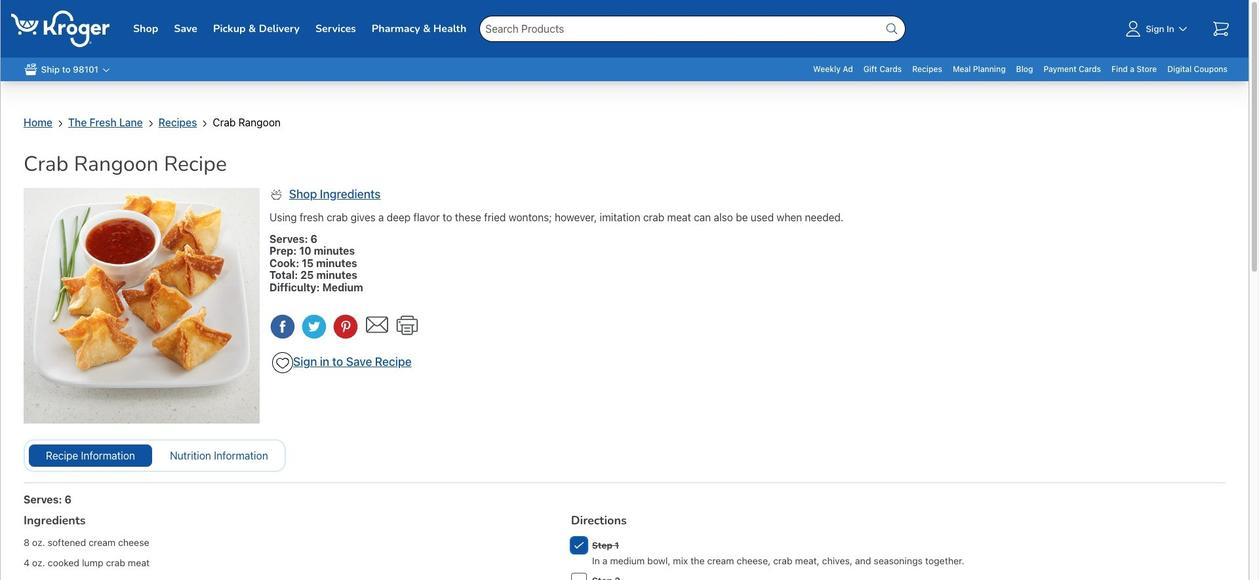 Task type: describe. For each thing, give the bounding box(es) containing it.
search image
[[884, 21, 900, 37]]

share via pinterest image
[[332, 314, 359, 340]]

Search search field
[[480, 16, 906, 42]]

share via facebook image
[[270, 314, 296, 340]]

print recipe image
[[394, 313, 420, 339]]



Task type: locate. For each thing, give the bounding box(es) containing it.
None search field
[[480, 0, 906, 58]]

share via twitter image
[[301, 314, 327, 340]]

None checkbox
[[571, 574, 587, 581]]

None checkbox
[[571, 538, 587, 554]]

tab list
[[24, 440, 286, 473]]

account menu image
[[1123, 18, 1144, 39]]

save crab rangoon recipe recipe to my favorites. image
[[275, 356, 290, 371]]

kroger logo image
[[11, 10, 110, 47]]

share via email image
[[364, 312, 390, 338]]



